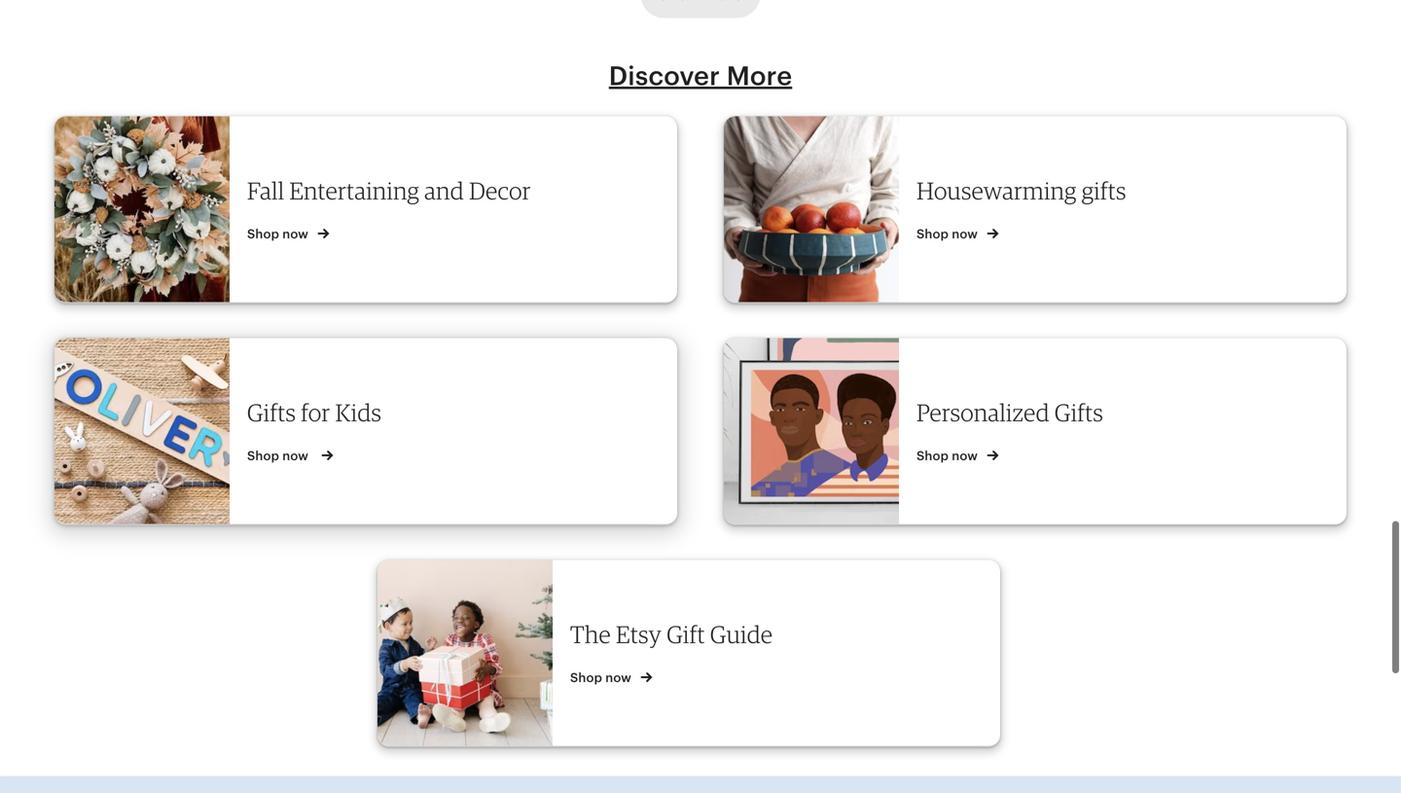 Task type: vqa. For each thing, say whether or not it's contained in the screenshot.
Ships from Massachusetts
no



Task type: describe. For each thing, give the bounding box(es) containing it.
guide
[[710, 620, 773, 648]]

the
[[570, 620, 611, 648]]

now for the
[[606, 670, 632, 685]]

personalized
[[917, 398, 1050, 427]]

gift
[[667, 620, 705, 648]]

1 gifts from the left
[[247, 398, 296, 427]]

the etsy gift guide
[[570, 620, 773, 648]]

discover more link
[[609, 61, 792, 91]]

shop for gifts
[[247, 448, 279, 463]]

now for fall
[[283, 227, 309, 241]]

kids
[[335, 398, 382, 427]]

shop now for the
[[570, 670, 635, 685]]

housewarming
[[917, 176, 1077, 205]]



Task type: locate. For each thing, give the bounding box(es) containing it.
decor
[[469, 176, 531, 205]]

shop down gifts for kids
[[247, 448, 279, 463]]

now for gifts
[[283, 448, 309, 463]]

shop down fall
[[247, 227, 279, 241]]

fall
[[247, 176, 284, 205]]

gifts left for
[[247, 398, 296, 427]]

now down personalized
[[952, 448, 978, 463]]

shop for personalized
[[917, 448, 949, 463]]

shop now for housewarming
[[917, 227, 981, 241]]

now for personalized
[[952, 448, 978, 463]]

1 horizontal spatial gifts
[[1055, 398, 1104, 427]]

now down gifts for kids
[[283, 448, 309, 463]]

now for housewarming
[[952, 227, 978, 241]]

shop now down fall
[[247, 227, 312, 241]]

gifts
[[1082, 176, 1127, 205]]

shop for fall
[[247, 227, 279, 241]]

shop now down housewarming
[[917, 227, 981, 241]]

fall entertaining and decor
[[247, 176, 531, 205]]

and
[[424, 176, 464, 205]]

shop now for fall
[[247, 227, 312, 241]]

discover more main content
[[0, 0, 1401, 782]]

more
[[727, 61, 792, 91]]

now
[[283, 227, 309, 241], [952, 227, 978, 241], [283, 448, 309, 463], [952, 448, 978, 463], [606, 670, 632, 685]]

etsy
[[616, 620, 662, 648]]

now down fall
[[283, 227, 309, 241]]

gifts
[[247, 398, 296, 427], [1055, 398, 1104, 427]]

discover more
[[609, 61, 792, 91]]

for
[[301, 398, 330, 427]]

gifts right personalized
[[1055, 398, 1104, 427]]

0 horizontal spatial gifts
[[247, 398, 296, 427]]

shop for the
[[570, 670, 602, 685]]

shop for housewarming
[[917, 227, 949, 241]]

shop now for gifts
[[247, 448, 312, 463]]

shop down the
[[570, 670, 602, 685]]

2 gifts from the left
[[1055, 398, 1104, 427]]

shop now
[[247, 227, 312, 241], [917, 227, 981, 241], [247, 448, 312, 463], [917, 448, 981, 463], [570, 670, 635, 685]]

now down etsy
[[606, 670, 632, 685]]

shop
[[247, 227, 279, 241], [917, 227, 949, 241], [247, 448, 279, 463], [917, 448, 949, 463], [570, 670, 602, 685]]

entertaining
[[289, 176, 419, 205]]

shop now down gifts for kids
[[247, 448, 312, 463]]

housewarming gifts
[[917, 176, 1127, 205]]

shop down personalized
[[917, 448, 949, 463]]

shop now for personalized
[[917, 448, 981, 463]]

now down housewarming
[[952, 227, 978, 241]]

discover
[[609, 61, 720, 91]]

shop now down personalized
[[917, 448, 981, 463]]

personalized gifts
[[917, 398, 1104, 427]]

gifts for kids
[[247, 398, 382, 427]]

shop down housewarming
[[917, 227, 949, 241]]

shop now down the
[[570, 670, 635, 685]]



